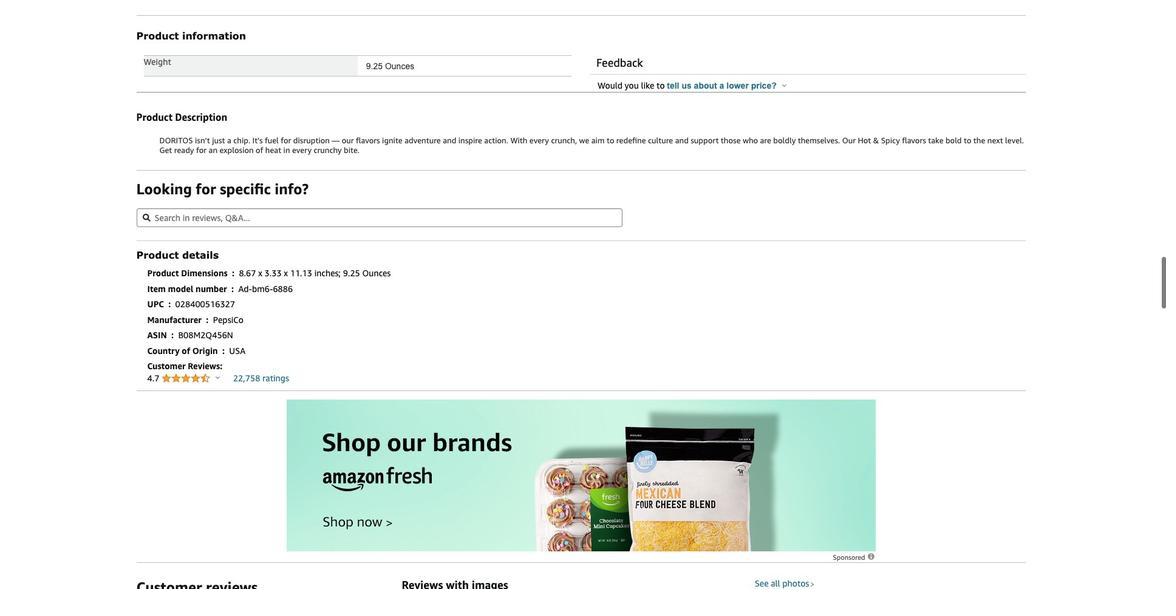 Task type: vqa. For each thing, say whether or not it's contained in the screenshot.
'about'
yes



Task type: locate. For each thing, give the bounding box(es) containing it.
‏ right origin
[[220, 345, 220, 356]]

our
[[342, 136, 354, 145]]

1 horizontal spatial flavors
[[902, 136, 926, 145]]

manufacturer
[[147, 314, 202, 325]]

dimensions
[[181, 268, 228, 278]]

1 vertical spatial ounces
[[362, 268, 391, 278]]

about
[[694, 81, 717, 90]]

to
[[657, 80, 665, 90], [607, 136, 614, 145], [964, 136, 972, 145]]

a
[[720, 81, 724, 90], [227, 136, 231, 145]]

8.67
[[239, 268, 256, 278]]

ounces inside weight 9.25 ounces
[[385, 61, 414, 71]]

9.25 inside product dimensions                                     ‏                                         :                                     ‎ 8.67 x 3.33 x 11.13 inches; 9.25 ounces item model number                                     ‏                                         :                                     ‎ ad-bm6-6886 upc                                     ‏                                         :                                     ‎ 028400516327 manufacturer                                     ‏                                         :                                     ‎ pepsico asin                                     ‏                                         :                                     ‎ b08m2q456n country of origin                                     ‏                                         :                                     ‎ usa
[[343, 268, 360, 278]]

a left lower
[[720, 81, 724, 90]]

popover image inside the 4.7 button
[[216, 376, 220, 379]]

‎ left 8.67
[[237, 268, 237, 278]]

1 horizontal spatial x
[[284, 268, 288, 278]]

1 horizontal spatial popover image
[[782, 84, 787, 87]]

product for product information
[[136, 30, 179, 41]]

0 horizontal spatial every
[[292, 145, 312, 155]]

crunchy
[[314, 145, 342, 155]]

usa
[[229, 345, 246, 356]]

‏ left 8.67
[[230, 268, 230, 278]]

and
[[443, 136, 456, 145], [675, 136, 689, 145]]

it's
[[252, 136, 263, 145]]

1 vertical spatial of
[[182, 345, 190, 356]]

see all photos link
[[755, 578, 815, 589]]

2 and from the left
[[675, 136, 689, 145]]

4.7 button
[[147, 373, 220, 385]]

: right upc
[[168, 299, 171, 309]]

—
[[332, 136, 340, 145]]

bite.
[[344, 145, 360, 155]]

:
[[232, 268, 234, 278], [231, 283, 234, 294], [168, 299, 171, 309], [206, 314, 209, 325], [171, 330, 174, 340], [222, 345, 225, 356]]

0 horizontal spatial flavors
[[356, 136, 380, 145]]

x
[[258, 268, 262, 278], [284, 268, 288, 278]]

0 horizontal spatial x
[[258, 268, 262, 278]]

and right culture on the top
[[675, 136, 689, 145]]

to right aim at the right
[[607, 136, 614, 145]]

0 horizontal spatial 9.25
[[343, 268, 360, 278]]

description
[[175, 111, 227, 123]]

6886
[[273, 283, 293, 294]]

and left inspire on the left top
[[443, 136, 456, 145]]

a for lower
[[720, 81, 724, 90]]

sponsored link
[[833, 553, 876, 561]]

search image
[[142, 214, 150, 221]]

0 horizontal spatial of
[[182, 345, 190, 356]]

flavors right our
[[356, 136, 380, 145]]

3.33
[[265, 268, 282, 278]]

1 horizontal spatial and
[[675, 136, 689, 145]]

of left heat
[[256, 145, 263, 155]]

popover image inside tell us about a lower price? button
[[782, 84, 787, 87]]

product description
[[136, 111, 227, 123]]

1 flavors from the left
[[356, 136, 380, 145]]

1 and from the left
[[443, 136, 456, 145]]

with
[[510, 136, 527, 145]]

x right 3.33
[[284, 268, 288, 278]]

: right asin
[[171, 330, 174, 340]]

of up customer reviews:
[[182, 345, 190, 356]]

9.25
[[366, 61, 383, 71], [343, 268, 360, 278]]

ignite
[[382, 136, 403, 145]]

0 vertical spatial a
[[720, 81, 724, 90]]

info?
[[275, 180, 309, 197]]

‏
[[230, 268, 230, 278], [229, 283, 229, 294], [166, 299, 166, 309], [204, 314, 204, 325], [169, 330, 169, 340], [220, 345, 220, 356]]

0 horizontal spatial a
[[227, 136, 231, 145]]

1 horizontal spatial 9.25
[[366, 61, 383, 71]]

1 vertical spatial 9.25
[[343, 268, 360, 278]]

information
[[182, 30, 246, 41]]

0 vertical spatial ounces
[[385, 61, 414, 71]]

product inside product dimensions                                     ‏                                         :                                     ‎ 8.67 x 3.33 x 11.13 inches; 9.25 ounces item model number                                     ‏                                         :                                     ‎ ad-bm6-6886 upc                                     ‏                                         :                                     ‎ 028400516327 manufacturer                                     ‏                                         :                                     ‎ pepsico asin                                     ‏                                         :                                     ‎ b08m2q456n country of origin                                     ‏                                         :                                     ‎ usa
[[147, 268, 179, 278]]

details
[[182, 249, 219, 261]]

those
[[721, 136, 741, 145]]

‎ left the ad-
[[236, 283, 236, 294]]

of
[[256, 145, 263, 155], [182, 345, 190, 356]]

specific
[[220, 180, 271, 197]]

a inside doritos isn't just a chip. it's fuel for disruption — our flavors ignite adventure and inspire action. with every crunch, we aim to redefine culture and support those who are boldly themselves. our hot & spicy flavors take bold to the next level. get ready for an explosion of heat in every crunchy bite.
[[227, 136, 231, 145]]

every right with
[[530, 136, 549, 145]]

ounces inside product dimensions                                     ‏                                         :                                     ‎ 8.67 x 3.33 x 11.13 inches; 9.25 ounces item model number                                     ‏                                         :                                     ‎ ad-bm6-6886 upc                                     ‏                                         :                                     ‎ 028400516327 manufacturer                                     ‏                                         :                                     ‎ pepsico asin                                     ‏                                         :                                     ‎ b08m2q456n country of origin                                     ‏                                         :                                     ‎ usa
[[362, 268, 391, 278]]

get
[[159, 145, 172, 155]]

0 vertical spatial popover image
[[782, 84, 787, 87]]

2 x from the left
[[284, 268, 288, 278]]

popover image
[[782, 84, 787, 87], [216, 376, 220, 379]]

‏ right upc
[[166, 299, 166, 309]]

upc
[[147, 299, 164, 309]]

1 vertical spatial popover image
[[216, 376, 220, 379]]

weight 9.25 ounces
[[144, 56, 414, 71]]

1 horizontal spatial a
[[720, 81, 724, 90]]

to left the tell on the top right
[[657, 80, 665, 90]]

2 horizontal spatial to
[[964, 136, 972, 145]]

0 vertical spatial 9.25
[[366, 61, 383, 71]]

1 horizontal spatial of
[[256, 145, 263, 155]]

the
[[974, 136, 985, 145]]

level.
[[1005, 136, 1024, 145]]

for right fuel
[[281, 136, 291, 145]]

x left 3.33
[[258, 268, 262, 278]]

1 vertical spatial a
[[227, 136, 231, 145]]

looking for specific info?
[[136, 180, 309, 197]]

item
[[147, 283, 166, 294]]

: left 8.67
[[232, 268, 234, 278]]

every right in
[[292, 145, 312, 155]]

product
[[136, 30, 179, 41], [136, 111, 172, 123], [136, 249, 179, 261], [147, 268, 179, 278]]

ounces
[[385, 61, 414, 71], [362, 268, 391, 278]]

0 horizontal spatial and
[[443, 136, 456, 145]]

weight
[[144, 56, 171, 67]]

looking
[[136, 180, 192, 197]]

every
[[530, 136, 549, 145], [292, 145, 312, 155]]

popover image down reviews:
[[216, 376, 220, 379]]

0 vertical spatial of
[[256, 145, 263, 155]]

aim
[[591, 136, 605, 145]]

doritos
[[159, 136, 193, 145]]

inches;
[[314, 268, 341, 278]]

adventure
[[405, 136, 441, 145]]

for
[[281, 136, 291, 145], [196, 145, 207, 155], [196, 180, 216, 197]]

of inside product dimensions                                     ‏                                         :                                     ‎ 8.67 x 3.33 x 11.13 inches; 9.25 ounces item model number                                     ‏                                         :                                     ‎ ad-bm6-6886 upc                                     ‏                                         :                                     ‎ 028400516327 manufacturer                                     ‏                                         :                                     ‎ pepsico asin                                     ‏                                         :                                     ‎ b08m2q456n country of origin                                     ‏                                         :                                     ‎ usa
[[182, 345, 190, 356]]

‎ up manufacturer
[[173, 299, 173, 309]]

see all photos
[[755, 578, 809, 589]]

to left the
[[964, 136, 972, 145]]

9.25 inside weight 9.25 ounces
[[366, 61, 383, 71]]

0 horizontal spatial popover image
[[216, 376, 220, 379]]

who
[[743, 136, 758, 145]]

redefine
[[616, 136, 646, 145]]

flavors left the take
[[902, 136, 926, 145]]

popover image right price?
[[782, 84, 787, 87]]

a right just
[[227, 136, 231, 145]]

‎ up b08m2q456n
[[211, 314, 211, 325]]

chip.
[[233, 136, 250, 145]]

&
[[873, 136, 879, 145]]



Task type: describe. For each thing, give the bounding box(es) containing it.
fuel
[[265, 136, 279, 145]]

product for product details
[[136, 249, 179, 261]]

origin
[[192, 345, 218, 356]]

action.
[[484, 136, 508, 145]]

see
[[755, 578, 769, 589]]

tell us about a lower price?
[[667, 81, 779, 90]]

bold
[[946, 136, 962, 145]]

1 x from the left
[[258, 268, 262, 278]]

ready
[[174, 145, 194, 155]]

22,758 ratings link
[[233, 373, 289, 383]]

tell
[[667, 81, 679, 90]]

Search in reviews, Q&A... search field
[[136, 208, 622, 227]]

customer
[[147, 361, 186, 371]]

‏ down 028400516327
[[204, 314, 204, 325]]

support
[[691, 136, 719, 145]]

heat
[[265, 145, 281, 155]]

asin
[[147, 330, 167, 340]]

‏ left the ad-
[[229, 283, 229, 294]]

we
[[579, 136, 589, 145]]

tell us about a lower price? button
[[667, 81, 787, 90]]

model
[[168, 283, 193, 294]]

an
[[209, 145, 217, 155]]

next
[[988, 136, 1003, 145]]

top reviews element
[[136, 563, 1026, 589]]

: up b08m2q456n
[[206, 314, 209, 325]]

us
[[682, 81, 692, 90]]

country
[[147, 345, 180, 356]]

0 horizontal spatial to
[[607, 136, 614, 145]]

for left the specific
[[196, 180, 216, 197]]

b08m2q456n
[[178, 330, 233, 340]]

22,758 ratings
[[233, 373, 289, 383]]

1 horizontal spatial every
[[530, 136, 549, 145]]

number
[[196, 283, 227, 294]]

photos
[[782, 578, 809, 589]]

22,758
[[233, 373, 260, 383]]

explosion
[[220, 145, 254, 155]]

all
[[771, 578, 780, 589]]

are
[[760, 136, 771, 145]]

spicy
[[881, 136, 900, 145]]

boldly
[[773, 136, 796, 145]]

‎ left usa
[[227, 345, 227, 356]]

doritos isn't just a chip. it's fuel for disruption — our flavors ignite adventure and inspire action. with every crunch, we aim to redefine culture and support those who are boldly themselves. our hot & spicy flavors take bold to the next level. get ready for an explosion of heat in every crunchy bite.
[[159, 136, 1024, 155]]

our
[[842, 136, 856, 145]]

customer reviews:
[[147, 361, 222, 371]]

ad-
[[238, 283, 252, 294]]

leave feedback on sponsored ad element
[[833, 553, 876, 561]]

in
[[283, 145, 290, 155]]

price?
[[751, 81, 777, 90]]

‎ down manufacturer
[[176, 330, 176, 340]]

sponsored
[[833, 553, 867, 561]]

2 flavors from the left
[[902, 136, 926, 145]]

028400516327
[[175, 299, 235, 309]]

bm6-
[[252, 283, 273, 294]]

for left an
[[196, 145, 207, 155]]

product for product description
[[136, 111, 172, 123]]

feedback
[[596, 56, 643, 69]]

1 horizontal spatial to
[[657, 80, 665, 90]]

crunch,
[[551, 136, 577, 145]]

ratings
[[262, 373, 289, 383]]

of inside doritos isn't just a chip. it's fuel for disruption — our flavors ignite adventure and inspire action. with every crunch, we aim to redefine culture and support those who are boldly themselves. our hot & spicy flavors take bold to the next level. get ready for an explosion of heat in every crunchy bite.
[[256, 145, 263, 155]]

take
[[928, 136, 944, 145]]

11.13
[[290, 268, 312, 278]]

product details
[[136, 249, 219, 261]]

reviews:
[[188, 361, 222, 371]]

inspire
[[458, 136, 482, 145]]

just
[[212, 136, 225, 145]]

like
[[641, 80, 654, 90]]

culture
[[648, 136, 673, 145]]

you
[[625, 80, 639, 90]]

product dimensions                                     ‏                                         :                                     ‎ 8.67 x 3.33 x 11.13 inches; 9.25 ounces item model number                                     ‏                                         :                                     ‎ ad-bm6-6886 upc                                     ‏                                         :                                     ‎ 028400516327 manufacturer                                     ‏                                         :                                     ‎ pepsico asin                                     ‏                                         :                                     ‎ b08m2q456n country of origin                                     ‏                                         :                                     ‎ usa
[[147, 268, 391, 356]]

: left usa
[[222, 345, 225, 356]]

: left the ad-
[[231, 283, 234, 294]]

hot
[[858, 136, 871, 145]]

4.7
[[147, 373, 162, 383]]

themselves.
[[798, 136, 840, 145]]

pepsico
[[213, 314, 243, 325]]

a for chip.
[[227, 136, 231, 145]]

‏ right asin
[[169, 330, 169, 340]]

isn't
[[195, 136, 210, 145]]

would you like to
[[598, 80, 667, 90]]

product information
[[136, 30, 246, 41]]

disruption
[[293, 136, 330, 145]]

would
[[598, 80, 623, 90]]

lower
[[727, 81, 749, 90]]



